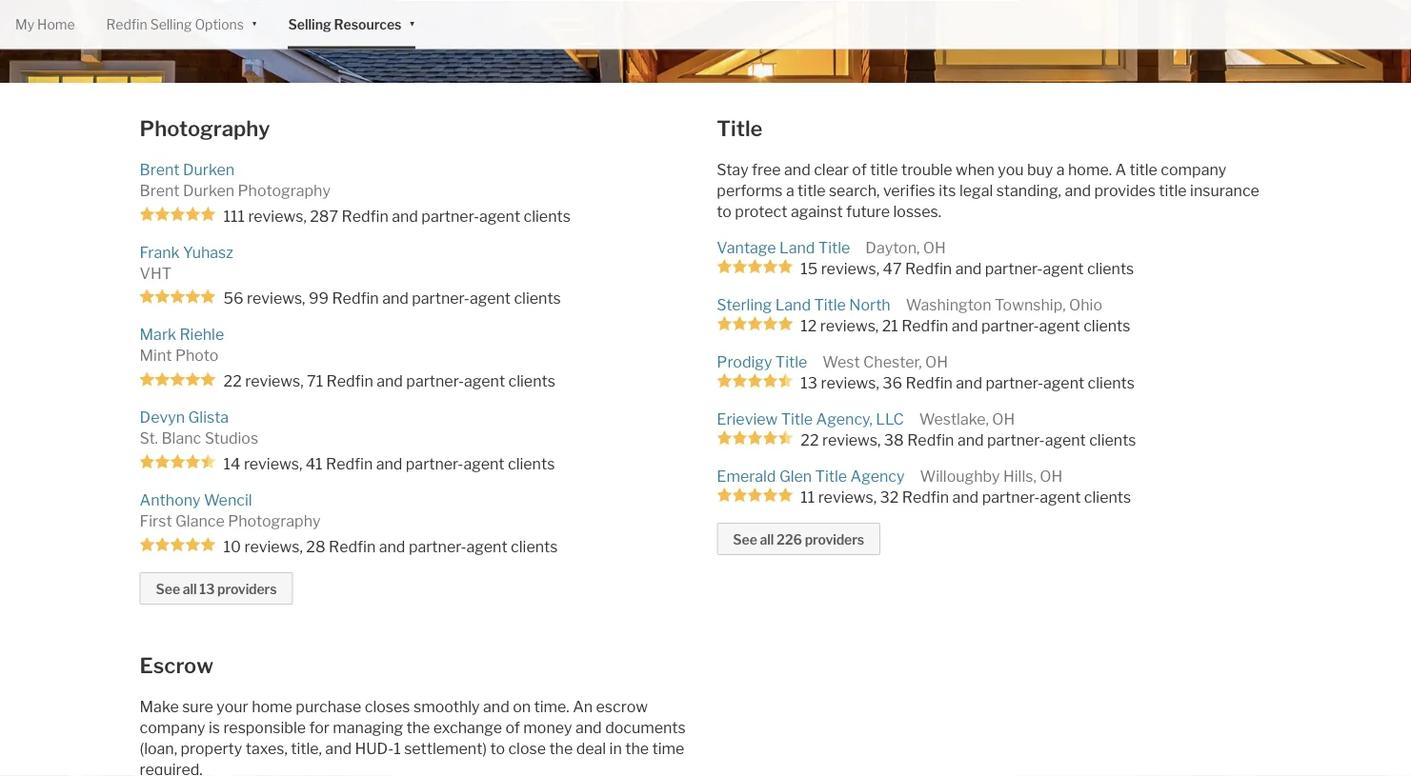 Task type: describe. For each thing, give the bounding box(es) containing it.
99
[[309, 289, 329, 308]]

, for 41 redfin and partner-agent clients
[[299, 455, 302, 473]]

2 horizontal spatial the
[[625, 739, 649, 758]]

land for 12 reviews , 21 redfin and partner-agent clients
[[775, 295, 811, 314]]

oh right hills, at the bottom right of page
[[1040, 467, 1063, 486]]

documents
[[605, 718, 686, 737]]

north
[[849, 295, 891, 314]]

ohio
[[1069, 295, 1103, 314]]

0 vertical spatial photography
[[140, 116, 270, 142]]

prodigy title
[[717, 353, 807, 371]]

clients for 21 redfin and partner-agent clients
[[1084, 316, 1131, 335]]

willoughby
[[920, 467, 1000, 486]]

frank yuhasz vht
[[140, 243, 233, 282]]

emerald glen title agency link
[[717, 467, 905, 486]]

llc
[[876, 410, 904, 428]]

rating 4.7 out of 5 element for prodigy
[[717, 373, 793, 391]]

vht
[[140, 264, 172, 282]]

, for 28 redfin and partner-agent clients
[[300, 537, 303, 556]]

a
[[1115, 160, 1126, 179]]

frank yuhasz link
[[140, 243, 233, 261]]

agent for 21 redfin and partner-agent clients
[[1039, 316, 1080, 335]]

title down 12
[[776, 353, 807, 371]]

anthony wencil link
[[140, 491, 252, 510]]

on
[[513, 698, 531, 716]]

reviews for 41 redfin and partner-agent clients
[[244, 455, 299, 473]]

agent for 47 redfin and partner-agent clients
[[1043, 259, 1084, 278]]

title down against
[[818, 238, 850, 257]]

sterling
[[717, 295, 772, 314]]

partner- for 32
[[982, 488, 1040, 506]]

standing,
[[996, 181, 1062, 200]]

erieview title agency, llc
[[717, 410, 904, 428]]

time
[[652, 739, 684, 758]]

1 durken from the top
[[183, 160, 235, 179]]

photography for durken
[[238, 181, 331, 200]]

12 reviews , 21 redfin and partner-agent clients
[[801, 316, 1131, 335]]

is
[[209, 718, 220, 737]]

closes
[[365, 698, 410, 716]]

, for 47 redfin and partner-agent clients
[[876, 259, 880, 278]]

clients for 36 redfin and partner-agent clients
[[1088, 374, 1135, 392]]

, for 32 redfin and partner-agent clients
[[874, 488, 877, 506]]

and down home.
[[1065, 181, 1091, 200]]

10
[[224, 537, 241, 556]]

to inside stay free and clear of title trouble when you buy a home. a title company performs a title search, verifies its legal standing, and provides title insurance to protect against future losses.
[[717, 202, 732, 221]]

and down washington
[[952, 316, 978, 335]]

redfin for 12 reviews , 21 redfin and partner-agent clients
[[902, 316, 949, 335]]

0 vertical spatial a
[[1057, 160, 1065, 179]]

and left the on
[[483, 698, 510, 716]]

oh up 22 reviews , 38 redfin and partner-agent clients
[[992, 410, 1015, 428]]

redfin for 22 reviews , 71 redfin and partner-agent clients
[[326, 372, 373, 391]]

0 horizontal spatial 13
[[199, 582, 215, 598]]

agency,
[[816, 410, 873, 428]]

westlake, oh
[[919, 410, 1015, 428]]

glance
[[175, 512, 225, 530]]

resources
[[334, 16, 402, 32]]

partner- for 99
[[412, 289, 470, 308]]

226
[[777, 532, 802, 548]]

redfin for 10 reviews , 28 redfin and partner-agent clients
[[329, 537, 376, 556]]

st.
[[140, 429, 158, 448]]

insurance
[[1190, 181, 1260, 200]]

of inside make sure your home purchase closes smoothly and on time. an escrow company is responsible for managing the exchange of money and documents (loan, property taxes, title, and hud-1 settlement) to close the deal in the time required.
[[505, 718, 520, 737]]

14 reviews , 41 redfin and partner-agent clients
[[224, 455, 555, 473]]

buy
[[1027, 160, 1053, 179]]

partner- for 287
[[422, 207, 479, 225]]

clients for 41 redfin and partner-agent clients
[[508, 455, 555, 473]]

west
[[823, 353, 860, 371]]

and up westlake, oh
[[956, 374, 982, 392]]

devyn glista link
[[140, 408, 229, 427]]

rating 4.9 out of 5 element for vantage
[[717, 259, 793, 276]]

1 vertical spatial a
[[786, 181, 794, 200]]

22 for 22 reviews , 71 redfin and partner-agent clients
[[224, 372, 242, 391]]

▾ inside selling resources ▾
[[409, 15, 415, 31]]

settlement)
[[404, 739, 487, 758]]

1 horizontal spatial the
[[549, 739, 573, 758]]

mark riehle mint photo
[[140, 326, 224, 365]]

36
[[883, 374, 903, 392]]

performs
[[717, 181, 783, 200]]

property
[[181, 739, 242, 758]]

see for see all 226 providers
[[733, 532, 757, 548]]

photo
[[175, 346, 219, 365]]

partner- for 41
[[406, 455, 464, 473]]

title up "verifies"
[[870, 160, 898, 179]]

rating 4.8 out of 5 element for vht
[[140, 289, 216, 306]]

photography for wencil
[[228, 512, 321, 530]]

title right the glen
[[815, 467, 847, 486]]

0 horizontal spatial the
[[406, 718, 430, 737]]

studios
[[205, 429, 258, 448]]

when
[[956, 160, 995, 179]]

1 brent from the top
[[140, 160, 180, 179]]

mark
[[140, 326, 176, 344]]

redfin selling options link
[[106, 0, 244, 49]]

see all 13 providers
[[156, 582, 277, 598]]

my
[[15, 16, 34, 32]]

rating 4.9 out of 5 element for sterling
[[717, 316, 793, 334]]

agent for 99 redfin and partner-agent clients
[[470, 289, 511, 308]]

11
[[801, 488, 815, 506]]

mark riehle link
[[140, 326, 224, 344]]

71
[[307, 372, 323, 391]]

partner- for 36
[[986, 374, 1044, 392]]

township,
[[995, 295, 1066, 314]]

2 durken from the top
[[183, 181, 235, 200]]

home
[[252, 698, 292, 716]]

41
[[306, 455, 323, 473]]

redfin for 56 reviews , 99 redfin and partner-agent clients
[[332, 289, 379, 308]]

redfin for 22 reviews , 38 redfin and partner-agent clients
[[907, 431, 954, 449]]

land for 15 reviews , 47 redfin and partner-agent clients
[[780, 238, 815, 257]]

westlake,
[[919, 410, 989, 428]]

oh up 15 reviews , 47 redfin and partner-agent clients
[[923, 238, 946, 257]]

emerald glen title agency
[[717, 467, 905, 486]]

provides
[[1094, 181, 1156, 200]]

free
[[752, 160, 781, 179]]

chester,
[[863, 353, 922, 371]]

clients for 287 redfin and partner-agent clients
[[524, 207, 571, 225]]

for
[[309, 718, 330, 737]]

all for 13
[[183, 582, 197, 598]]

managing
[[333, 718, 403, 737]]

reviews for 71 redfin and partner-agent clients
[[245, 372, 300, 391]]

287
[[310, 207, 338, 225]]

trouble
[[901, 160, 953, 179]]

of inside stay free and clear of title trouble when you buy a home. a title company performs a title search, verifies its legal standing, and provides title insurance to protect against future losses.
[[852, 160, 867, 179]]

, for 99 redfin and partner-agent clients
[[302, 289, 305, 308]]

22 for 22 reviews , 38 redfin and partner-agent clients
[[801, 431, 819, 449]]

, for 21 redfin and partner-agent clients
[[876, 316, 879, 335]]

and right 28
[[379, 537, 405, 556]]

reviews for 28 redfin and partner-agent clients
[[244, 537, 300, 556]]

anthony wencil first glance photography
[[140, 491, 321, 530]]

money
[[523, 718, 572, 737]]

reviews for 32 redfin and partner-agent clients
[[818, 488, 874, 506]]

escrow
[[140, 653, 214, 679]]

selling inside redfin selling options ▾
[[150, 16, 192, 32]]

my home link
[[15, 0, 75, 49]]

agency
[[851, 467, 905, 486]]

title,
[[291, 739, 322, 758]]

22 reviews , 38 redfin and partner-agent clients
[[801, 431, 1136, 449]]

glista
[[188, 408, 229, 427]]

1
[[394, 739, 401, 758]]

14
[[224, 455, 241, 473]]

see all 226 providers
[[733, 532, 864, 548]]

and right free
[[784, 160, 811, 179]]

against
[[791, 202, 843, 221]]

title up 12
[[814, 295, 846, 314]]

sterling land title north
[[717, 295, 891, 314]]

111 reviews , 287 redfin and partner-agent clients
[[224, 207, 571, 225]]

rating 4.8 out of 5 element for brent
[[140, 206, 216, 224]]



Task type: vqa. For each thing, say whether or not it's contained in the screenshot.
(loan,
yes



Task type: locate. For each thing, give the bounding box(es) containing it.
0 horizontal spatial 22
[[224, 372, 242, 391]]

make sure your home purchase closes smoothly and on time. an escrow company is responsible for managing the exchange of money and documents (loan, property taxes, title, and hud-1 settlement) to close the deal in the time required.
[[140, 698, 686, 777]]

32
[[880, 488, 899, 506]]

title
[[870, 160, 898, 179], [1130, 160, 1158, 179], [798, 181, 826, 200], [1159, 181, 1187, 200]]

rating 4.9 out of 5 element
[[717, 259, 793, 276], [717, 316, 793, 334], [140, 537, 216, 555]]

legal
[[959, 181, 993, 200]]

brent
[[140, 160, 180, 179], [140, 181, 180, 200]]

reviews down the agency,
[[822, 431, 878, 449]]

1 ▾ from the left
[[252, 15, 258, 31]]

13 up 'erieview title agency, llc' link at the right bottom of page
[[801, 374, 818, 392]]

oh up 13 reviews , 36 redfin and partner-agent clients
[[925, 353, 948, 371]]

2 brent from the top
[[140, 181, 180, 200]]

reviews for 36 redfin and partner-agent clients
[[821, 374, 876, 392]]

washington
[[906, 295, 992, 314]]

▾ right options
[[252, 15, 258, 31]]

agent for 36 redfin and partner-agent clients
[[1044, 374, 1085, 392]]

erieview
[[717, 410, 778, 428]]

, left 36
[[876, 374, 879, 392]]

rating 4.7 out of 5 element
[[717, 373, 793, 391], [717, 430, 793, 448], [140, 454, 216, 472]]

deal
[[576, 739, 606, 758]]

mint
[[140, 346, 172, 365]]

1 vertical spatial 13
[[199, 582, 215, 598]]

redfin down dayton, oh
[[905, 259, 952, 278]]

and down for
[[325, 739, 352, 758]]

0 vertical spatial all
[[760, 532, 774, 548]]

agent for 38 redfin and partner-agent clients
[[1045, 431, 1086, 449]]

a right buy
[[1057, 160, 1065, 179]]

exchange
[[433, 718, 502, 737]]

riehle
[[180, 326, 224, 344]]

to inside make sure your home purchase closes smoothly and on time. an escrow company is responsible for managing the exchange of money and documents (loan, property taxes, title, and hud-1 settlement) to close the deal in the time required.
[[490, 739, 505, 758]]

0 horizontal spatial selling
[[150, 16, 192, 32]]

the up settlement)
[[406, 718, 430, 737]]

photography inside brent durken brent durken photography
[[238, 181, 331, 200]]

reviews right the 14 at bottom
[[244, 455, 299, 473]]

, left 21
[[876, 316, 879, 335]]

devyn
[[140, 408, 185, 427]]

land up 12
[[775, 295, 811, 314]]

13
[[801, 374, 818, 392], [199, 582, 215, 598]]

frank
[[140, 243, 180, 261]]

, left 32
[[874, 488, 877, 506]]

home
[[37, 16, 75, 32]]

2 ▾ from the left
[[409, 15, 415, 31]]

redfin down westlake,
[[907, 431, 954, 449]]

0 vertical spatial of
[[852, 160, 867, 179]]

38
[[884, 431, 904, 449]]

rating 4.7 out of 5 element down erieview
[[717, 430, 793, 448]]

willoughby hills, oh
[[920, 467, 1063, 486]]

home.
[[1068, 160, 1112, 179]]

company
[[1161, 160, 1227, 179], [140, 718, 205, 737]]

rating 4.8 out of 5 element up frank yuhasz link
[[140, 206, 216, 224]]

brent up frank
[[140, 160, 180, 179]]

redfin right 32
[[902, 488, 949, 506]]

emerald
[[717, 467, 776, 486]]

land up 15
[[780, 238, 815, 257]]

redfin for 14 reviews , 41 redfin and partner-agent clients
[[326, 455, 373, 473]]

of up search,
[[852, 160, 867, 179]]

title
[[717, 116, 763, 142], [818, 238, 850, 257], [814, 295, 846, 314], [776, 353, 807, 371], [781, 410, 813, 428], [815, 467, 847, 486]]

and right 41
[[376, 455, 403, 473]]

an
[[573, 698, 593, 716]]

selling left resources
[[288, 16, 331, 32]]

title right a
[[1130, 160, 1158, 179]]

2 vertical spatial photography
[[228, 512, 321, 530]]

clients for 71 redfin and partner-agent clients
[[508, 372, 555, 391]]

0 vertical spatial company
[[1161, 160, 1227, 179]]

0 horizontal spatial company
[[140, 718, 205, 737]]

first
[[140, 512, 172, 530]]

clients
[[524, 207, 571, 225], [1087, 259, 1134, 278], [514, 289, 561, 308], [1084, 316, 1131, 335], [508, 372, 555, 391], [1088, 374, 1135, 392], [1089, 431, 1136, 449], [508, 455, 555, 473], [1084, 488, 1131, 506], [511, 537, 558, 556]]

rating 4.8 out of 5 element down emerald
[[717, 487, 793, 505]]

providers for see all 13 providers
[[217, 582, 277, 598]]

0 vertical spatial 22
[[224, 372, 242, 391]]

redfin right home on the left top of page
[[106, 16, 147, 32]]

selling left options
[[150, 16, 192, 32]]

rating 4.9 out of 5 element down the "first"
[[140, 537, 216, 555]]

, for 287 redfin and partner-agent clients
[[303, 207, 307, 225]]

1 vertical spatial photography
[[238, 181, 331, 200]]

prodigy
[[717, 353, 772, 371]]

0 horizontal spatial see
[[156, 582, 180, 598]]

, left 71
[[300, 372, 304, 391]]

clients for 28 redfin and partner-agent clients
[[511, 537, 558, 556]]

2 vertical spatial rating 4.7 out of 5 element
[[140, 454, 216, 472]]

redfin for 13 reviews , 36 redfin and partner-agent clients
[[906, 374, 953, 392]]

all for 226
[[760, 532, 774, 548]]

redfin selling options ▾
[[106, 15, 258, 32]]

0 horizontal spatial a
[[786, 181, 794, 200]]

redfin
[[106, 16, 147, 32], [342, 207, 389, 225], [905, 259, 952, 278], [332, 289, 379, 308], [902, 316, 949, 335], [326, 372, 373, 391], [906, 374, 953, 392], [907, 431, 954, 449], [326, 455, 373, 473], [902, 488, 949, 506], [329, 537, 376, 556]]

reviews for 38 redfin and partner-agent clients
[[822, 431, 878, 449]]

1 horizontal spatial to
[[717, 202, 732, 221]]

photography up 287
[[238, 181, 331, 200]]

partner- for 38
[[987, 431, 1045, 449]]

0 vertical spatial rating 4.7 out of 5 element
[[717, 373, 793, 391]]

providers down 10
[[217, 582, 277, 598]]

vantage
[[717, 238, 776, 257]]

1 horizontal spatial providers
[[805, 532, 864, 548]]

1 vertical spatial see
[[156, 582, 180, 598]]

company down the make on the left bottom of the page
[[140, 718, 205, 737]]

, left 41
[[299, 455, 302, 473]]

reviews right 111
[[248, 207, 303, 225]]

of down the on
[[505, 718, 520, 737]]

111
[[224, 207, 245, 225]]

clients for 38 redfin and partner-agent clients
[[1089, 431, 1136, 449]]

rating 4.8 out of 5 element down vht
[[140, 289, 216, 306]]

and up deal
[[576, 718, 602, 737]]

1 vertical spatial of
[[505, 718, 520, 737]]

, left 28
[[300, 537, 303, 556]]

all down glance
[[183, 582, 197, 598]]

, left 99
[[302, 289, 305, 308]]

durken up 111
[[183, 160, 235, 179]]

1 horizontal spatial selling
[[288, 16, 331, 32]]

rating 4.8 out of 5 element for mint
[[140, 372, 216, 389]]

▾
[[252, 15, 258, 31], [409, 15, 415, 31]]

prodigy title link
[[717, 353, 807, 371]]

1 horizontal spatial see
[[733, 532, 757, 548]]

time.
[[534, 698, 570, 716]]

15 reviews , 47 redfin and partner-agent clients
[[801, 259, 1134, 278]]

a
[[1057, 160, 1065, 179], [786, 181, 794, 200]]

company inside stay free and clear of title trouble when you buy a home. a title company performs a title search, verifies its legal standing, and provides title insurance to protect against future losses.
[[1161, 160, 1227, 179]]

11 reviews , 32 redfin and partner-agent clients
[[801, 488, 1131, 506]]

hills,
[[1003, 467, 1037, 486]]

redfin right 41
[[326, 455, 373, 473]]

1 vertical spatial to
[[490, 739, 505, 758]]

0 horizontal spatial all
[[183, 582, 197, 598]]

options
[[195, 16, 244, 32]]

clients for 99 redfin and partner-agent clients
[[514, 289, 561, 308]]

agent for 71 redfin and partner-agent clients
[[464, 372, 505, 391]]

to down performs
[[717, 202, 732, 221]]

clients for 47 redfin and partner-agent clients
[[1087, 259, 1134, 278]]

rating 4.8 out of 5 element down photo
[[140, 372, 216, 389]]

in
[[609, 739, 622, 758]]

partner- for 71
[[406, 372, 464, 391]]

agent for 32 redfin and partner-agent clients
[[1040, 488, 1081, 506]]

0 horizontal spatial of
[[505, 718, 520, 737]]

1 vertical spatial all
[[183, 582, 197, 598]]

losses.
[[893, 202, 942, 221]]

1 selling from the left
[[150, 16, 192, 32]]

brent down brent durken link
[[140, 181, 180, 200]]

28
[[306, 537, 326, 556]]

reviews right 10
[[244, 537, 300, 556]]

close
[[508, 739, 546, 758]]

partner- for 28
[[409, 537, 466, 556]]

you
[[998, 160, 1024, 179]]

reviews right 11
[[818, 488, 874, 506]]

1 vertical spatial rating 4.7 out of 5 element
[[717, 430, 793, 448]]

and down willoughby
[[952, 488, 979, 506]]

devyn glista st. blanc studios
[[140, 408, 258, 448]]

photography up brent durken link
[[140, 116, 270, 142]]

escrow
[[596, 698, 648, 716]]

vantage land title
[[717, 238, 850, 257]]

0 vertical spatial to
[[717, 202, 732, 221]]

a up against
[[786, 181, 794, 200]]

22 down 'erieview title agency, llc' link at the right bottom of page
[[801, 431, 819, 449]]

rating 4.7 out of 5 element for erieview
[[717, 430, 793, 448]]

durken down brent durken link
[[183, 181, 235, 200]]

1 vertical spatial brent
[[140, 181, 180, 200]]

selling inside selling resources ▾
[[288, 16, 331, 32]]

to
[[717, 202, 732, 221], [490, 739, 505, 758]]

selling
[[150, 16, 192, 32], [288, 16, 331, 32]]

0 horizontal spatial ▾
[[252, 15, 258, 31]]

1 horizontal spatial ▾
[[409, 15, 415, 31]]

title right provides
[[1159, 181, 1187, 200]]

rating 4.9 out of 5 element down sterling
[[717, 316, 793, 334]]

agent for 41 redfin and partner-agent clients
[[464, 455, 505, 473]]

taxes,
[[246, 739, 288, 758]]

redfin for 111 reviews , 287 redfin and partner-agent clients
[[342, 207, 389, 225]]

rating 4.7 out of 5 element down prodigy title link
[[717, 373, 793, 391]]

agent for 28 redfin and partner-agent clients
[[466, 537, 508, 556]]

1 vertical spatial durken
[[183, 181, 235, 200]]

redfin for 11 reviews , 32 redfin and partner-agent clients
[[902, 488, 949, 506]]

title up "stay"
[[717, 116, 763, 142]]

all left "226"
[[760, 532, 774, 548]]

0 horizontal spatial to
[[490, 739, 505, 758]]

and down westlake, oh
[[958, 431, 984, 449]]

1 horizontal spatial company
[[1161, 160, 1227, 179]]

redfin right 28
[[329, 537, 376, 556]]

redfin right 36
[[906, 374, 953, 392]]

reviews down north
[[820, 316, 876, 335]]

redfin inside redfin selling options ▾
[[106, 16, 147, 32]]

durken
[[183, 160, 235, 179], [183, 181, 235, 200]]

, left 287
[[303, 207, 307, 225]]

0 vertical spatial brent
[[140, 160, 180, 179]]

0 vertical spatial see
[[733, 532, 757, 548]]

responsible
[[223, 718, 306, 737]]

selling resources ▾
[[288, 15, 415, 32]]

company inside make sure your home purchase closes smoothly and on time. an escrow company is responsible for managing the exchange of money and documents (loan, property taxes, title, and hud-1 settlement) to close the deal in the time required.
[[140, 718, 205, 737]]

redfin right 287
[[342, 207, 389, 225]]

and right 287
[[392, 207, 418, 225]]

▾ inside redfin selling options ▾
[[252, 15, 258, 31]]

, left the 47
[[876, 259, 880, 278]]

agent for 287 redfin and partner-agent clients
[[479, 207, 520, 225]]

title up against
[[798, 181, 826, 200]]

purchase
[[296, 698, 362, 716]]

1 horizontal spatial 22
[[801, 431, 819, 449]]

and up washington
[[955, 259, 982, 278]]

reviews for 21 redfin and partner-agent clients
[[820, 316, 876, 335]]

0 vertical spatial rating 4.9 out of 5 element
[[717, 259, 793, 276]]

redfin right 99
[[332, 289, 379, 308]]

wencil
[[204, 491, 252, 510]]

see down the "first"
[[156, 582, 180, 598]]

reviews right 56
[[247, 289, 302, 308]]

redfin right 71
[[326, 372, 373, 391]]

1 vertical spatial company
[[140, 718, 205, 737]]

clients for 32 redfin and partner-agent clients
[[1084, 488, 1131, 506]]

oh
[[923, 238, 946, 257], [925, 353, 948, 371], [992, 410, 1015, 428], [1040, 467, 1063, 486]]

smoothly
[[414, 698, 480, 716]]

13 down glance
[[199, 582, 215, 598]]

and right 99
[[382, 289, 409, 308]]

1 vertical spatial 22
[[801, 431, 819, 449]]

, for 36 redfin and partner-agent clients
[[876, 374, 879, 392]]

12
[[801, 316, 817, 335]]

, left 38
[[878, 431, 881, 449]]

0 vertical spatial 13
[[801, 374, 818, 392]]

56
[[224, 289, 244, 308]]

reviews for 287 redfin and partner-agent clients
[[248, 207, 303, 225]]

providers for see all 226 providers
[[805, 532, 864, 548]]

1 horizontal spatial of
[[852, 160, 867, 179]]

land
[[780, 238, 815, 257], [775, 295, 811, 314]]

22
[[224, 372, 242, 391], [801, 431, 819, 449]]

photography up 28
[[228, 512, 321, 530]]

1 horizontal spatial 13
[[801, 374, 818, 392]]

see for see all 13 providers
[[156, 582, 180, 598]]

56 reviews , 99 redfin and partner-agent clients
[[224, 289, 561, 308]]

the
[[406, 718, 430, 737], [549, 739, 573, 758], [625, 739, 649, 758]]

10 reviews , 28 redfin and partner-agent clients
[[224, 537, 558, 556]]

0 vertical spatial durken
[[183, 160, 235, 179]]

2 vertical spatial rating 4.9 out of 5 element
[[140, 537, 216, 555]]

0 horizontal spatial providers
[[217, 582, 277, 598]]

redfin down washington
[[902, 316, 949, 335]]

the down money
[[549, 739, 573, 758]]

reviews for 99 redfin and partner-agent clients
[[247, 289, 302, 308]]

of
[[852, 160, 867, 179], [505, 718, 520, 737]]

washington township, ohio
[[906, 295, 1103, 314]]

22 up glista
[[224, 372, 242, 391]]

1 horizontal spatial a
[[1057, 160, 1065, 179]]

reviews down west
[[821, 374, 876, 392]]

22 reviews , 71 redfin and partner-agent clients
[[224, 372, 555, 391]]

1 vertical spatial providers
[[217, 582, 277, 598]]

see left "226"
[[733, 532, 757, 548]]

rating 4.9 out of 5 element down vantage
[[717, 259, 793, 276]]

rating 4.7 out of 5 element down blanc
[[140, 454, 216, 472]]

providers right "226"
[[805, 532, 864, 548]]

photography inside anthony wencil first glance photography
[[228, 512, 321, 530]]

reviews
[[248, 207, 303, 225], [821, 259, 876, 278], [247, 289, 302, 308], [820, 316, 876, 335], [245, 372, 300, 391], [821, 374, 876, 392], [822, 431, 878, 449], [244, 455, 299, 473], [818, 488, 874, 506], [244, 537, 300, 556]]

dayton,
[[866, 238, 920, 257]]

brent durken link
[[140, 160, 235, 179]]

title left the agency,
[[781, 410, 813, 428]]

partner- for 21
[[981, 316, 1039, 335]]

1 horizontal spatial all
[[760, 532, 774, 548]]

dayton, oh
[[866, 238, 946, 257]]

0 vertical spatial providers
[[805, 532, 864, 548]]

2 selling from the left
[[288, 16, 331, 32]]

reviews right 15
[[821, 259, 876, 278]]

1 vertical spatial land
[[775, 295, 811, 314]]

selling resources link
[[288, 0, 402, 49]]

to left close
[[490, 739, 505, 758]]

the right in
[[625, 739, 649, 758]]

and right 71
[[377, 372, 403, 391]]

redfin for 15 reviews , 47 redfin and partner-agent clients
[[905, 259, 952, 278]]

reviews for 47 redfin and partner-agent clients
[[821, 259, 876, 278]]

partner-
[[422, 207, 479, 225], [985, 259, 1043, 278], [412, 289, 470, 308], [981, 316, 1039, 335], [406, 372, 464, 391], [986, 374, 1044, 392], [987, 431, 1045, 449], [406, 455, 464, 473], [982, 488, 1040, 506], [409, 537, 466, 556]]

, for 38 redfin and partner-agent clients
[[878, 431, 881, 449]]

rating 4.8 out of 5 element
[[140, 206, 216, 224], [140, 289, 216, 306], [140, 372, 216, 389], [717, 487, 793, 505]]

, for 71 redfin and partner-agent clients
[[300, 372, 304, 391]]

0 vertical spatial land
[[780, 238, 815, 257]]

47
[[883, 259, 902, 278]]

my home
[[15, 16, 75, 32]]

reviews left 71
[[245, 372, 300, 391]]

partner- for 47
[[985, 259, 1043, 278]]

agent
[[479, 207, 520, 225], [1043, 259, 1084, 278], [470, 289, 511, 308], [1039, 316, 1080, 335], [464, 372, 505, 391], [1044, 374, 1085, 392], [1045, 431, 1086, 449], [464, 455, 505, 473], [1040, 488, 1081, 506], [466, 537, 508, 556]]

1 vertical spatial rating 4.9 out of 5 element
[[717, 316, 793, 334]]

company up insurance
[[1161, 160, 1227, 179]]



